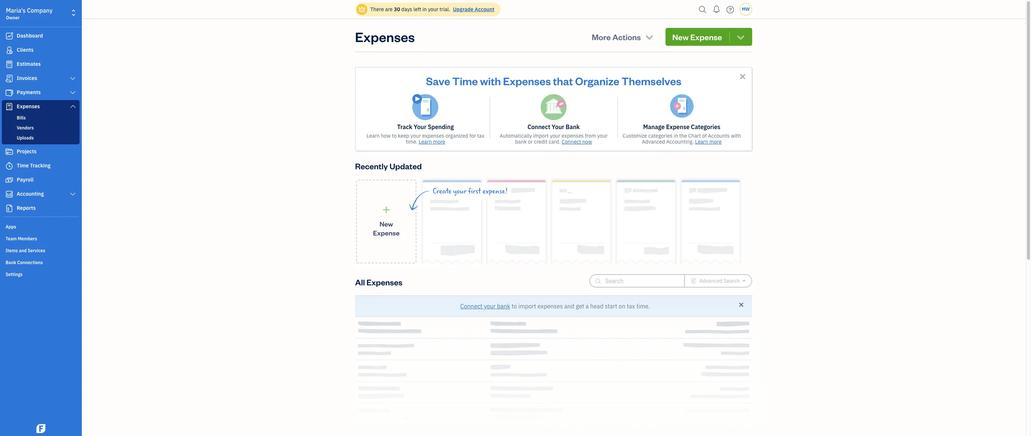 Task type: locate. For each thing, give the bounding box(es) containing it.
invoices link
[[2, 72, 80, 85]]

expenses
[[355, 28, 415, 45], [503, 74, 551, 88], [17, 103, 40, 110], [367, 277, 403, 287]]

chevrondown image for more actions
[[645, 32, 655, 42]]

plus image
[[382, 206, 391, 213]]

clients
[[17, 47, 34, 53]]

1 vertical spatial chevron large down image
[[69, 103, 76, 109]]

chevrondown image right actions
[[645, 32, 655, 42]]

1 vertical spatial new
[[380, 219, 393, 228]]

1 vertical spatial bank
[[497, 303, 511, 310]]

bank down items
[[6, 260, 16, 265]]

chevron large down image down the invoices link
[[69, 90, 76, 96]]

your for track
[[414, 123, 427, 131]]

1 chevron large down image from the top
[[69, 90, 76, 96]]

a
[[586, 303, 589, 310]]

chevron large down image for invoices
[[69, 76, 76, 81]]

0 vertical spatial new expense
[[673, 32, 723, 42]]

bank
[[516, 138, 527, 145], [497, 303, 511, 310]]

expense down 'plus' icon
[[373, 228, 400, 237]]

chevron large down image
[[69, 90, 76, 96], [69, 103, 76, 109]]

0 horizontal spatial bank
[[497, 303, 511, 310]]

2 horizontal spatial connect
[[562, 138, 581, 145]]

updated
[[390, 161, 422, 171]]

2 horizontal spatial expense
[[691, 32, 723, 42]]

customize
[[623, 132, 648, 139]]

expenses down spending
[[422, 132, 445, 139]]

projects
[[17, 148, 37, 155]]

now
[[583, 138, 593, 145]]

more down spending
[[433, 138, 446, 145]]

2 learn more from the left
[[696, 138, 722, 145]]

chevrondown image down mw dropdown button
[[736, 32, 746, 42]]

items and services link
[[2, 245, 80, 256]]

1 your from the left
[[414, 123, 427, 131]]

expenses right all
[[367, 277, 403, 287]]

0 horizontal spatial to
[[392, 132, 397, 139]]

learn more down the track your spending
[[419, 138, 446, 145]]

0 horizontal spatial and
[[19, 248, 27, 253]]

time.
[[406, 138, 418, 145], [637, 303, 651, 310]]

0 vertical spatial chevron large down image
[[69, 90, 76, 96]]

Search text field
[[606, 275, 673, 287]]

1 horizontal spatial time
[[453, 74, 478, 88]]

chevron large down image down payroll link
[[69, 191, 76, 197]]

1 vertical spatial connect
[[562, 138, 581, 145]]

tax
[[478, 132, 485, 139], [627, 303, 636, 310]]

time inside main element
[[17, 162, 29, 169]]

time right timer image
[[17, 162, 29, 169]]

1 vertical spatial new expense
[[373, 219, 400, 237]]

invoices
[[17, 75, 37, 81]]

1 vertical spatial in
[[674, 132, 679, 139]]

client image
[[5, 47, 14, 54]]

learn more for categories
[[696, 138, 722, 145]]

settings
[[6, 272, 23, 277]]

payment image
[[5, 89, 14, 96]]

create your first expense!
[[433, 187, 508, 196]]

0 horizontal spatial with
[[480, 74, 501, 88]]

invoice image
[[5, 75, 14, 82]]

team members link
[[2, 233, 80, 244]]

to right how
[[392, 132, 397, 139]]

1 horizontal spatial in
[[674, 132, 679, 139]]

1 vertical spatial expense
[[667, 123, 690, 131]]

1 more from the left
[[433, 138, 446, 145]]

0 vertical spatial to
[[392, 132, 397, 139]]

services
[[28, 248, 45, 253]]

freshbooks image
[[35, 424, 47, 433]]

time right save
[[453, 74, 478, 88]]

learn down the track your spending
[[419, 138, 432, 145]]

1 vertical spatial to
[[512, 303, 517, 310]]

new expense down 'plus' icon
[[373, 219, 400, 237]]

learn more
[[419, 138, 446, 145], [696, 138, 722, 145]]

1 learn more from the left
[[419, 138, 446, 145]]

0 horizontal spatial bank
[[6, 260, 16, 265]]

new expense down search icon
[[673, 32, 723, 42]]

timer image
[[5, 162, 14, 170]]

1 horizontal spatial chevrondown image
[[736, 32, 746, 42]]

team
[[6, 236, 17, 242]]

and right items
[[19, 248, 27, 253]]

dashboard link
[[2, 29, 80, 43]]

1 vertical spatial chevron large down image
[[69, 191, 76, 197]]

expense up the
[[667, 123, 690, 131]]

chevron large down image
[[69, 76, 76, 81], [69, 191, 76, 197]]

0 horizontal spatial chevrondown image
[[645, 32, 655, 42]]

0 vertical spatial connect
[[528, 123, 551, 131]]

0 horizontal spatial your
[[414, 123, 427, 131]]

expenses link
[[2, 100, 80, 113]]

themselves
[[622, 74, 682, 88]]

keep
[[398, 132, 410, 139]]

dashboard image
[[5, 32, 14, 40]]

vendors link
[[3, 124, 78, 132]]

expense inside button
[[691, 32, 723, 42]]

in right the left
[[423, 6, 427, 13]]

0 horizontal spatial new
[[380, 219, 393, 228]]

credit
[[534, 138, 548, 145]]

0 horizontal spatial new expense
[[373, 219, 400, 237]]

0 horizontal spatial more
[[433, 138, 446, 145]]

expense down search icon
[[691, 32, 723, 42]]

1 horizontal spatial new expense
[[673, 32, 723, 42]]

1 chevrondown image from the left
[[645, 32, 655, 42]]

0 horizontal spatial time.
[[406, 138, 418, 145]]

on
[[619, 303, 626, 310]]

time. inside 'learn how to keep your expenses organized for tax time.'
[[406, 138, 418, 145]]

0 vertical spatial time.
[[406, 138, 418, 145]]

2 more from the left
[[710, 138, 722, 145]]

expense
[[691, 32, 723, 42], [667, 123, 690, 131], [373, 228, 400, 237]]

0 vertical spatial import
[[534, 132, 549, 139]]

time tracking link
[[2, 159, 80, 173]]

tax right on
[[627, 303, 636, 310]]

expenses inside "link"
[[17, 103, 40, 110]]

reports link
[[2, 202, 80, 215]]

your up automatically import your expenses from your bank or credit card.
[[552, 123, 565, 131]]

and left get
[[565, 303, 575, 310]]

your inside 'learn how to keep your expenses organized for tax time.'
[[411, 132, 421, 139]]

account
[[475, 6, 495, 13]]

apps
[[6, 224, 16, 230]]

learn left how
[[367, 132, 380, 139]]

spending
[[428, 123, 454, 131]]

expense image
[[5, 103, 14, 111]]

time tracking
[[17, 162, 51, 169]]

2 your from the left
[[552, 123, 565, 131]]

chevrondown image
[[645, 32, 655, 42], [736, 32, 746, 42]]

1 vertical spatial time
[[17, 162, 29, 169]]

connections
[[17, 260, 43, 265]]

your up 'learn how to keep your expenses organized for tax time.' in the top of the page
[[414, 123, 427, 131]]

2 chevron large down image from the top
[[69, 103, 76, 109]]

1 horizontal spatial more
[[710, 138, 722, 145]]

1 horizontal spatial expense
[[667, 123, 690, 131]]

to
[[392, 132, 397, 139], [512, 303, 517, 310]]

company
[[27, 7, 53, 14]]

2 chevron large down image from the top
[[69, 191, 76, 197]]

0 vertical spatial tax
[[478, 132, 485, 139]]

1 horizontal spatial new
[[673, 32, 689, 42]]

learn down categories
[[696, 138, 709, 145]]

days
[[402, 6, 413, 13]]

your for connect
[[552, 123, 565, 131]]

chevrondown image inside the 'more actions' dropdown button
[[645, 32, 655, 42]]

0 vertical spatial expense
[[691, 32, 723, 42]]

1 vertical spatial and
[[565, 303, 575, 310]]

0 vertical spatial with
[[480, 74, 501, 88]]

accounting link
[[2, 188, 80, 201]]

0 vertical spatial bank
[[516, 138, 527, 145]]

2 horizontal spatial learn
[[696, 138, 709, 145]]

expenses for and
[[538, 303, 563, 310]]

your
[[414, 123, 427, 131], [552, 123, 565, 131]]

clients link
[[2, 44, 80, 57]]

expenses up bills at the left top of the page
[[17, 103, 40, 110]]

to right the connect your bank button
[[512, 303, 517, 310]]

manage
[[644, 123, 665, 131]]

time. down track
[[406, 138, 418, 145]]

1 horizontal spatial time.
[[637, 303, 651, 310]]

1 vertical spatial bank
[[6, 260, 16, 265]]

tracking
[[30, 162, 51, 169]]

learn how to keep your expenses organized for tax time.
[[367, 132, 485, 145]]

learn
[[367, 132, 380, 139], [419, 138, 432, 145], [696, 138, 709, 145]]

tax right for
[[478, 132, 485, 139]]

new expense
[[673, 32, 723, 42], [373, 219, 400, 237]]

time. right on
[[637, 303, 651, 310]]

expenses inside 'learn how to keep your expenses organized for tax time.'
[[422, 132, 445, 139]]

connect for connect now
[[562, 138, 581, 145]]

chevron large down image inside the invoices link
[[69, 76, 76, 81]]

1 horizontal spatial connect
[[528, 123, 551, 131]]

with
[[480, 74, 501, 88], [731, 132, 742, 139]]

connect now
[[562, 138, 593, 145]]

estimates
[[17, 61, 41, 67]]

1 horizontal spatial tax
[[627, 303, 636, 310]]

bank connections link
[[2, 257, 80, 268]]

0 horizontal spatial tax
[[478, 132, 485, 139]]

connect for connect your bank
[[528, 123, 551, 131]]

new
[[673, 32, 689, 42], [380, 219, 393, 228]]

chevron large down image inside expenses "link"
[[69, 103, 76, 109]]

more for spending
[[433, 138, 446, 145]]

dashboard
[[17, 32, 43, 39]]

1 vertical spatial with
[[731, 132, 742, 139]]

payroll link
[[2, 173, 80, 187]]

and
[[19, 248, 27, 253], [565, 303, 575, 310]]

expenses left get
[[538, 303, 563, 310]]

1 horizontal spatial bank
[[516, 138, 527, 145]]

expenses left the "from"
[[562, 132, 584, 139]]

uploads link
[[3, 134, 78, 143]]

0 vertical spatial and
[[19, 248, 27, 253]]

more for categories
[[710, 138, 722, 145]]

organized
[[446, 132, 469, 139]]

and inside main element
[[19, 248, 27, 253]]

more right of
[[710, 138, 722, 145]]

chevron large down image inside payments "link"
[[69, 90, 76, 96]]

new expense inside button
[[673, 32, 723, 42]]

bank up connect now
[[566, 123, 580, 131]]

0 horizontal spatial learn more
[[419, 138, 446, 145]]

go to help image
[[725, 4, 737, 15]]

close image
[[739, 72, 748, 81], [739, 301, 745, 308]]

for
[[470, 132, 476, 139]]

1 horizontal spatial with
[[731, 132, 742, 139]]

chevron large down image up payments "link"
[[69, 76, 76, 81]]

0 vertical spatial new
[[673, 32, 689, 42]]

your
[[428, 6, 439, 13], [411, 132, 421, 139], [550, 132, 561, 139], [598, 132, 608, 139], [454, 187, 467, 196], [484, 303, 496, 310]]

track your spending image
[[413, 94, 439, 120]]

chevrondown image inside new expense button
[[736, 32, 746, 42]]

in left the
[[674, 132, 679, 139]]

0 vertical spatial time
[[453, 74, 478, 88]]

1 horizontal spatial your
[[552, 123, 565, 131]]

project image
[[5, 148, 14, 156]]

0 horizontal spatial learn
[[367, 132, 380, 139]]

maria's company owner
[[6, 7, 53, 20]]

1 chevron large down image from the top
[[69, 76, 76, 81]]

learn more down categories
[[696, 138, 722, 145]]

1 horizontal spatial learn
[[419, 138, 432, 145]]

in
[[423, 6, 427, 13], [674, 132, 679, 139]]

2 chevrondown image from the left
[[736, 32, 746, 42]]

bank
[[566, 123, 580, 131], [6, 260, 16, 265]]

expenses for organized
[[422, 132, 445, 139]]

chart image
[[5, 191, 14, 198]]

0 vertical spatial in
[[423, 6, 427, 13]]

2 vertical spatial expense
[[373, 228, 400, 237]]

0 vertical spatial bank
[[566, 123, 580, 131]]

0 horizontal spatial expense
[[373, 228, 400, 237]]

expenses left that at the right top of the page
[[503, 74, 551, 88]]

bills
[[17, 115, 26, 121]]

0 vertical spatial chevron large down image
[[69, 76, 76, 81]]

payroll
[[17, 176, 34, 183]]

estimates link
[[2, 58, 80, 71]]

0 horizontal spatial connect
[[461, 303, 483, 310]]

1 horizontal spatial bank
[[566, 123, 580, 131]]

settings link
[[2, 269, 80, 280]]

1 horizontal spatial learn more
[[696, 138, 722, 145]]

chevron large down image up bills 'link'
[[69, 103, 76, 109]]

upgrade
[[453, 6, 474, 13]]

0 horizontal spatial time
[[17, 162, 29, 169]]

2 vertical spatial connect
[[461, 303, 483, 310]]



Task type: vqa. For each thing, say whether or not it's contained in the screenshot.
1203
no



Task type: describe. For each thing, give the bounding box(es) containing it.
items
[[6, 248, 18, 253]]

organize
[[576, 74, 620, 88]]

expenses down are
[[355, 28, 415, 45]]

team members
[[6, 236, 37, 242]]

0 vertical spatial close image
[[739, 72, 748, 81]]

from
[[585, 132, 596, 139]]

in inside the customize categories in the chart of accounts with advanced accounting.
[[674, 132, 679, 139]]

manage expense categories
[[644, 123, 721, 131]]

crown image
[[358, 5, 366, 13]]

trial.
[[440, 6, 451, 13]]

or
[[528, 138, 533, 145]]

head
[[591, 303, 604, 310]]

vendors
[[17, 125, 34, 131]]

expense for manage expense categories image
[[667, 123, 690, 131]]

connect your bank image
[[541, 94, 567, 120]]

track your spending
[[398, 123, 454, 131]]

chevrondown image for new expense
[[736, 32, 746, 42]]

owner
[[6, 15, 20, 20]]

payments
[[17, 89, 41, 96]]

1 vertical spatial tax
[[627, 303, 636, 310]]

get
[[576, 303, 585, 310]]

connect your bank to import expenses and get a head start on tax time.
[[461, 303, 651, 310]]

create
[[433, 187, 452, 196]]

maria's
[[6, 7, 26, 14]]

actions
[[613, 32, 641, 42]]

first
[[469, 187, 481, 196]]

connect your bank button
[[461, 302, 511, 311]]

estimate image
[[5, 61, 14, 68]]

that
[[553, 74, 573, 88]]

0 horizontal spatial in
[[423, 6, 427, 13]]

of
[[703, 132, 707, 139]]

1 vertical spatial close image
[[739, 301, 745, 308]]

left
[[414, 6, 422, 13]]

new expense button
[[666, 28, 753, 46]]

accounting.
[[667, 138, 694, 145]]

1 horizontal spatial to
[[512, 303, 517, 310]]

card.
[[549, 138, 561, 145]]

all expenses
[[355, 277, 403, 287]]

payments link
[[2, 86, 80, 99]]

tax inside 'learn how to keep your expenses organized for tax time.'
[[478, 132, 485, 139]]

to inside 'learn how to keep your expenses organized for tax time.'
[[392, 132, 397, 139]]

mw button
[[740, 3, 753, 16]]

search image
[[697, 4, 709, 15]]

chart
[[689, 132, 702, 139]]

1 vertical spatial import
[[519, 303, 537, 310]]

members
[[18, 236, 37, 242]]

learn for track your spending
[[419, 138, 432, 145]]

new expense link
[[356, 180, 417, 263]]

new inside new expense
[[380, 219, 393, 228]]

notifications image
[[711, 2, 723, 17]]

learn inside 'learn how to keep your expenses organized for tax time.'
[[367, 132, 380, 139]]

connect your bank
[[528, 123, 580, 131]]

learn for manage expense categories
[[696, 138, 709, 145]]

money image
[[5, 176, 14, 184]]

chevron large down image for accounting
[[69, 191, 76, 197]]

report image
[[5, 205, 14, 212]]

are
[[385, 6, 393, 13]]

recently
[[355, 161, 388, 171]]

the
[[680, 132, 688, 139]]

save
[[426, 74, 451, 88]]

bills link
[[3, 113, 78, 122]]

manage expense categories image
[[670, 94, 694, 118]]

expense for 'plus' icon
[[373, 228, 400, 237]]

expenses inside automatically import your expenses from your bank or credit card.
[[562, 132, 584, 139]]

automatically import your expenses from your bank or credit card.
[[500, 132, 608, 145]]

learn more for spending
[[419, 138, 446, 145]]

main element
[[0, 0, 100, 436]]

there
[[371, 6, 384, 13]]

advanced
[[642, 138, 666, 145]]

apps link
[[2, 221, 80, 232]]

upgrade account link
[[452, 6, 495, 13]]

track
[[398, 123, 413, 131]]

chevron large down image for payments
[[69, 90, 76, 96]]

reports
[[17, 205, 36, 211]]

mw
[[743, 6, 750, 12]]

import inside automatically import your expenses from your bank or credit card.
[[534, 132, 549, 139]]

bank inside 'link'
[[6, 260, 16, 265]]

with inside the customize categories in the chart of accounts with advanced accounting.
[[731, 132, 742, 139]]

new expense button
[[666, 28, 753, 46]]

automatically
[[500, 132, 532, 139]]

all
[[355, 277, 365, 287]]

recently updated
[[355, 161, 422, 171]]

more actions button
[[586, 28, 662, 46]]

categories
[[649, 132, 673, 139]]

30
[[394, 6, 400, 13]]

start
[[605, 303, 618, 310]]

there are 30 days left in your trial. upgrade account
[[371, 6, 495, 13]]

save time with expenses that organize themselves
[[426, 74, 682, 88]]

uploads
[[17, 135, 34, 141]]

new inside button
[[673, 32, 689, 42]]

bank inside automatically import your expenses from your bank or credit card.
[[516, 138, 527, 145]]

bank connections
[[6, 260, 43, 265]]

expense!
[[483, 187, 508, 196]]

projects link
[[2, 145, 80, 159]]

accounting
[[17, 191, 44, 197]]

more actions
[[592, 32, 641, 42]]

categories
[[692, 123, 721, 131]]

1 horizontal spatial and
[[565, 303, 575, 310]]

chevron large down image for expenses
[[69, 103, 76, 109]]

1 vertical spatial time.
[[637, 303, 651, 310]]

accounts
[[709, 132, 730, 139]]



